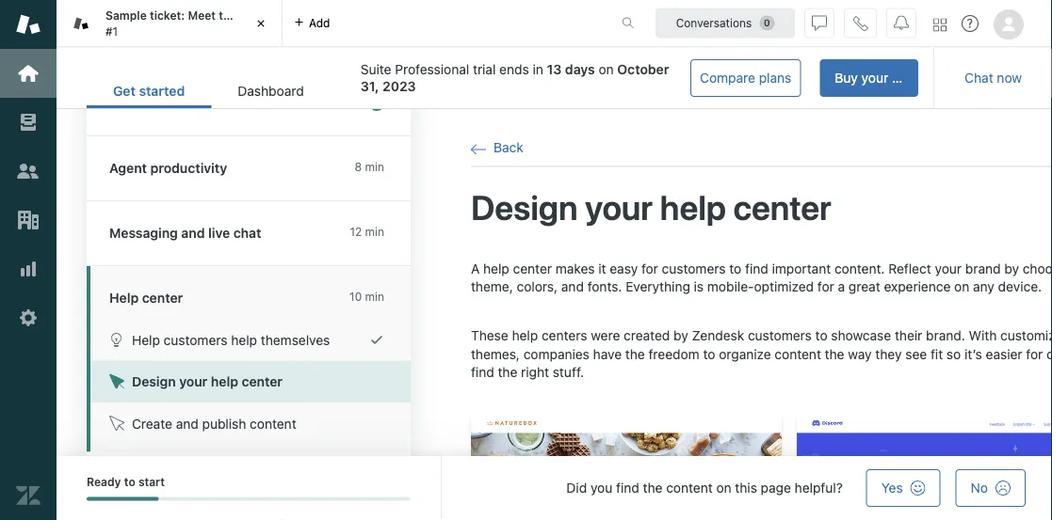 Task type: vqa. For each thing, say whether or not it's contained in the screenshot.
2nd 'Talk' from right
no



Task type: describe. For each thing, give the bounding box(es) containing it.
brand
[[965, 261, 1001, 276]]

customers for for
[[662, 261, 726, 276]]

create
[[132, 416, 172, 432]]

get started image
[[16, 61, 40, 86]]

find inside a help center makes it easy for customers to find important content. reflect your brand by choo
[[745, 261, 768, 276]]

these
[[471, 328, 508, 344]]

main element
[[0, 0, 57, 521]]

31,
[[360, 79, 379, 94]]

sample
[[105, 9, 147, 22]]

close image
[[251, 14, 270, 33]]

help center
[[109, 291, 183, 306]]

tab list containing get started
[[87, 73, 330, 108]]

organizations image
[[16, 208, 40, 233]]

customiz
[[1000, 328, 1052, 344]]

started
[[139, 83, 185, 99]]

customers inside button
[[164, 332, 227, 348]]

important
[[772, 261, 831, 276]]

makes
[[555, 261, 595, 276]]

October 31, 2023 text field
[[360, 62, 669, 94]]

customers for zendesk
[[748, 328, 812, 344]]

ticketing system
[[109, 93, 217, 108]]

region containing a help center makes it easy for customers to find important content. reflect your brand by choo
[[471, 260, 1052, 521]]

trial for professional
[[473, 62, 496, 77]]

in
[[533, 62, 543, 77]]

help inside these help centers were created by zendesk customers to showcase their brand. with customiz
[[512, 328, 538, 344]]

naturebox help center built using zendesk. image
[[471, 416, 782, 521]]

by inside a help center makes it easy for customers to find important content. reflect your brand by choo
[[1004, 261, 1019, 276]]

reflect
[[888, 261, 931, 276]]

with
[[969, 328, 997, 344]]

chat now
[[965, 70, 1022, 86]]

10
[[349, 291, 362, 304]]

days
[[565, 62, 595, 77]]

this
[[735, 481, 757, 496]]

footer containing did you find the content on this page helpful?
[[57, 457, 1052, 521]]

brand.
[[926, 328, 965, 344]]

buy your trial
[[835, 70, 915, 86]]

chat
[[965, 70, 993, 86]]

design your help center button
[[90, 361, 411, 403]]

sample ticket: meet the ticket #1
[[105, 9, 271, 38]]

min for agent productivity
[[365, 161, 384, 174]]

design your help center inside button
[[132, 374, 283, 390]]

live
[[208, 226, 230, 241]]

add
[[309, 16, 330, 30]]

start
[[138, 476, 165, 489]]

your inside section
[[861, 70, 888, 86]]

easy
[[610, 261, 638, 276]]

ticket:
[[150, 9, 185, 22]]

tab containing sample ticket: meet the ticket
[[57, 0, 283, 47]]

ticket
[[240, 9, 271, 22]]

created
[[624, 328, 670, 344]]

compare
[[700, 70, 755, 86]]

center inside button
[[242, 374, 283, 390]]

13
[[547, 62, 562, 77]]

add button
[[283, 0, 341, 46]]

for
[[641, 261, 658, 276]]

and for messaging
[[181, 226, 205, 241]]

these help centers were created by zendesk customers to showcase their brand. with customiz
[[471, 328, 1052, 380]]

1 vertical spatial on
[[716, 481, 731, 496]]

help for help customers help themselves
[[132, 332, 160, 348]]

12
[[350, 226, 362, 239]]

help center heading
[[87, 267, 411, 319]]

messaging
[[109, 226, 178, 241]]

admin image
[[16, 306, 40, 331]]

get
[[113, 83, 136, 99]]

the for content
[[643, 481, 663, 496]]

professional
[[395, 62, 469, 77]]

suite professional trial ends in 13 days on
[[360, 62, 617, 77]]

notifications image
[[894, 16, 909, 31]]

ready
[[87, 476, 121, 489]]

discord help center built using zendesk. image
[[797, 416, 1052, 521]]

#1
[[105, 24, 118, 38]]

8 min
[[355, 161, 384, 174]]

back
[[494, 140, 523, 155]]

back button
[[471, 139, 523, 157]]

ends
[[499, 62, 529, 77]]

productivity
[[150, 161, 227, 176]]

did
[[566, 481, 587, 496]]

help inside a help center makes it easy for customers to find important content. reflect your brand by choo
[[483, 261, 509, 276]]

a
[[471, 261, 480, 276]]

your inside a help center makes it easy for customers to find important content. reflect your brand by choo
[[935, 261, 962, 276]]

0 horizontal spatial to
[[124, 476, 135, 489]]

compare plans
[[700, 70, 791, 86]]

conversations
[[676, 16, 752, 30]]

help customers help themselves
[[132, 332, 330, 348]]

showcase
[[831, 328, 891, 344]]

get help image
[[962, 15, 979, 32]]

dashboard
[[238, 83, 304, 99]]

buy your trial button
[[820, 59, 918, 97]]

help for help center
[[109, 291, 139, 306]]

min for help center
[[365, 291, 384, 304]]



Task type: locate. For each thing, give the bounding box(es) containing it.
0 vertical spatial the
[[219, 9, 237, 22]]

min inside help center heading
[[365, 291, 384, 304]]

section containing suite professional trial ends in
[[345, 59, 918, 97]]

trial inside button
[[892, 70, 915, 86]]

conversations button
[[656, 8, 795, 38]]

themselves
[[261, 332, 330, 348]]

1 horizontal spatial to
[[729, 261, 741, 276]]

1 vertical spatial min
[[365, 226, 384, 239]]

agent productivity
[[109, 161, 227, 176]]

1 min from the top
[[365, 161, 384, 174]]

yes
[[881, 481, 903, 496]]

content left this
[[666, 481, 713, 496]]

a help center makes it easy for customers to find important content. reflect your brand by choo
[[471, 261, 1052, 295]]

0 horizontal spatial find
[[616, 481, 639, 496]]

design inside button
[[132, 374, 176, 390]]

1 horizontal spatial design
[[471, 187, 578, 227]]

1 horizontal spatial on
[[716, 481, 731, 496]]

1 horizontal spatial design your help center
[[471, 187, 831, 227]]

design your help center
[[471, 187, 831, 227], [132, 374, 283, 390]]

by
[[1004, 261, 1019, 276], [673, 328, 688, 344]]

october 31, 2023
[[360, 62, 669, 94]]

your
[[861, 70, 888, 86], [585, 187, 653, 227], [935, 261, 962, 276], [179, 374, 207, 390]]

no
[[971, 481, 988, 496]]

0 vertical spatial and
[[181, 226, 205, 241]]

design your help center up for
[[471, 187, 831, 227]]

8
[[355, 161, 362, 174]]

help inside help customers help themselves button
[[132, 332, 160, 348]]

center up create and publish content button
[[242, 374, 283, 390]]

and for create
[[176, 416, 199, 432]]

center inside a help center makes it easy for customers to find important content. reflect your brand by choo
[[513, 261, 552, 276]]

create and publish content
[[132, 416, 296, 432]]

compare plans button
[[690, 59, 801, 97]]

and left live
[[181, 226, 205, 241]]

help inside help customers help themselves button
[[231, 332, 257, 348]]

get started
[[113, 83, 185, 99]]

views image
[[16, 110, 40, 135]]

1 horizontal spatial the
[[643, 481, 663, 496]]

to for showcase
[[815, 328, 827, 344]]

your up easy at the bottom of page
[[585, 187, 653, 227]]

centers
[[542, 328, 587, 344]]

2023
[[383, 79, 416, 94]]

min
[[365, 161, 384, 174], [365, 226, 384, 239], [365, 291, 384, 304]]

1 vertical spatial and
[[176, 416, 199, 432]]

help
[[660, 187, 726, 227], [483, 261, 509, 276], [512, 328, 538, 344], [231, 332, 257, 348], [211, 374, 238, 390]]

customers image
[[16, 159, 40, 184]]

0 vertical spatial min
[[365, 161, 384, 174]]

2 horizontal spatial to
[[815, 328, 827, 344]]

2 vertical spatial to
[[124, 476, 135, 489]]

1 vertical spatial to
[[815, 328, 827, 344]]

zendesk image
[[16, 484, 40, 509]]

customers down a help center makes it easy for customers to find important content. reflect your brand by choo in the bottom of the page
[[748, 328, 812, 344]]

trial
[[473, 62, 496, 77], [892, 70, 915, 86]]

tab
[[57, 0, 283, 47]]

content-title region
[[471, 186, 1052, 229]]

0 vertical spatial design
[[471, 187, 578, 227]]

2 horizontal spatial customers
[[748, 328, 812, 344]]

it
[[598, 261, 606, 276]]

zendesk products image
[[933, 18, 947, 32]]

design inside content-title region
[[471, 187, 578, 227]]

progress bar image
[[87, 498, 159, 501]]

min right 10
[[365, 291, 384, 304]]

0 horizontal spatial by
[[673, 328, 688, 344]]

content.
[[834, 261, 885, 276]]

tabs tab list
[[57, 0, 602, 47]]

center inside heading
[[142, 291, 183, 306]]

1 vertical spatial design
[[132, 374, 176, 390]]

1 vertical spatial help
[[132, 332, 160, 348]]

create and publish content button
[[90, 403, 411, 445]]

ready to start
[[87, 476, 165, 489]]

1 horizontal spatial content
[[666, 481, 713, 496]]

0 horizontal spatial trial
[[473, 62, 496, 77]]

find left important
[[745, 261, 768, 276]]

1 vertical spatial by
[[673, 328, 688, 344]]

by right created
[[673, 328, 688, 344]]

the for ticket
[[219, 9, 237, 22]]

now
[[997, 70, 1022, 86]]

choo
[[1023, 261, 1052, 276]]

messaging and live chat
[[109, 226, 261, 241]]

meet
[[188, 9, 216, 22]]

trial for your
[[892, 70, 915, 86]]

page
[[761, 481, 791, 496]]

help down help center
[[132, 332, 160, 348]]

footer
[[57, 457, 1052, 521]]

to inside a help center makes it easy for customers to find important content. reflect your brand by choo
[[729, 261, 741, 276]]

customers right for
[[662, 261, 726, 276]]

did you find the content on this page helpful?
[[566, 481, 843, 496]]

1 vertical spatial design your help center
[[132, 374, 283, 390]]

were
[[591, 328, 620, 344]]

3 min from the top
[[365, 291, 384, 304]]

0 horizontal spatial the
[[219, 9, 237, 22]]

yes button
[[866, 470, 941, 508]]

reporting image
[[16, 257, 40, 282]]

center
[[733, 187, 831, 227], [513, 261, 552, 276], [142, 291, 183, 306], [242, 374, 283, 390]]

0 horizontal spatial customers
[[164, 332, 227, 348]]

chat
[[233, 226, 261, 241]]

and right 'create'
[[176, 416, 199, 432]]

plans
[[759, 70, 791, 86]]

by inside these help centers were created by zendesk customers to showcase their brand. with customiz
[[673, 328, 688, 344]]

no button
[[956, 470, 1026, 508]]

1 vertical spatial find
[[616, 481, 639, 496]]

0 horizontal spatial design your help center
[[132, 374, 283, 390]]

to up progress bar image
[[124, 476, 135, 489]]

design up 'create'
[[132, 374, 176, 390]]

trial left ends
[[473, 62, 496, 77]]

section
[[345, 59, 918, 97]]

content down design your help center button
[[250, 416, 296, 432]]

1 horizontal spatial find
[[745, 261, 768, 276]]

zendesk
[[692, 328, 744, 344]]

the right you
[[643, 481, 663, 496]]

customers inside these help centers were created by zendesk customers to showcase their brand. with customiz
[[748, 328, 812, 344]]

on
[[598, 62, 614, 77], [716, 481, 731, 496]]

ticketing system button
[[87, 69, 407, 136]]

your inside content-title region
[[585, 187, 653, 227]]

center inside content-title region
[[733, 187, 831, 227]]

help inside help center heading
[[109, 291, 139, 306]]

0 vertical spatial on
[[598, 62, 614, 77]]

center left makes
[[513, 261, 552, 276]]

customers
[[662, 261, 726, 276], [748, 328, 812, 344], [164, 332, 227, 348]]

0 horizontal spatial on
[[598, 62, 614, 77]]

help down messaging
[[109, 291, 139, 306]]

buy
[[835, 70, 858, 86]]

0 vertical spatial to
[[729, 261, 741, 276]]

their
[[895, 328, 922, 344]]

1 vertical spatial content
[[666, 481, 713, 496]]

help customers help themselves button
[[90, 319, 411, 361]]

1 horizontal spatial trial
[[892, 70, 915, 86]]

1 horizontal spatial by
[[1004, 261, 1019, 276]]

design your help center inside content-title region
[[471, 187, 831, 227]]

customers down help center
[[164, 332, 227, 348]]

on inside section
[[598, 62, 614, 77]]

0 vertical spatial by
[[1004, 261, 1019, 276]]

and
[[181, 226, 205, 241], [176, 416, 199, 432]]

0 horizontal spatial content
[[250, 416, 296, 432]]

on right the days
[[598, 62, 614, 77]]

and inside create and publish content button
[[176, 416, 199, 432]]

progress-bar progress bar
[[87, 498, 411, 501]]

agent
[[109, 161, 147, 176]]

min right 12
[[365, 226, 384, 239]]

chat now button
[[950, 59, 1037, 97]]

publish
[[202, 416, 246, 432]]

find right you
[[616, 481, 639, 496]]

on left this
[[716, 481, 731, 496]]

help inside content-title region
[[660, 187, 726, 227]]

center down messaging
[[142, 291, 183, 306]]

10 min
[[349, 291, 384, 304]]

helpful?
[[795, 481, 843, 496]]

your up "create and publish content"
[[179, 374, 207, 390]]

0 horizontal spatial design
[[132, 374, 176, 390]]

center up important
[[733, 187, 831, 227]]

0 vertical spatial find
[[745, 261, 768, 276]]

suite
[[360, 62, 391, 77]]

region
[[471, 260, 1052, 521]]

2 vertical spatial min
[[365, 291, 384, 304]]

0 vertical spatial content
[[250, 416, 296, 432]]

to for find
[[729, 261, 741, 276]]

0 vertical spatial design your help center
[[471, 187, 831, 227]]

to left important
[[729, 261, 741, 276]]

you
[[590, 481, 612, 496]]

your left brand
[[935, 261, 962, 276]]

customers inside a help center makes it easy for customers to find important content. reflect your brand by choo
[[662, 261, 726, 276]]

help inside design your help center button
[[211, 374, 238, 390]]

by left choo
[[1004, 261, 1019, 276]]

october
[[617, 62, 669, 77]]

design your help center up "create and publish content"
[[132, 374, 283, 390]]

min right 8
[[365, 161, 384, 174]]

design
[[471, 187, 578, 227], [132, 374, 176, 390]]

ticketing
[[109, 93, 168, 108]]

dashboard tab
[[211, 73, 330, 108]]

1 vertical spatial the
[[643, 481, 663, 496]]

min for messaging and live chat
[[365, 226, 384, 239]]

design down back
[[471, 187, 578, 227]]

the right the meet
[[219, 9, 237, 22]]

to left showcase
[[815, 328, 827, 344]]

zendesk support image
[[16, 12, 40, 37]]

2 min from the top
[[365, 226, 384, 239]]

the inside sample ticket: meet the ticket #1
[[219, 9, 237, 22]]

to inside these help centers were created by zendesk customers to showcase their brand. with customiz
[[815, 328, 827, 344]]

content inside button
[[250, 416, 296, 432]]

find
[[745, 261, 768, 276], [616, 481, 639, 496]]

your right buy
[[861, 70, 888, 86]]

button displays agent's chat status as invisible. image
[[812, 16, 827, 31]]

trial down notifications image
[[892, 70, 915, 86]]

1 horizontal spatial customers
[[662, 261, 726, 276]]

help
[[109, 291, 139, 306], [132, 332, 160, 348]]

system
[[171, 93, 217, 108]]

0 vertical spatial help
[[109, 291, 139, 306]]

tab list
[[87, 73, 330, 108]]

12 min
[[350, 226, 384, 239]]

the
[[219, 9, 237, 22], [643, 481, 663, 496]]



